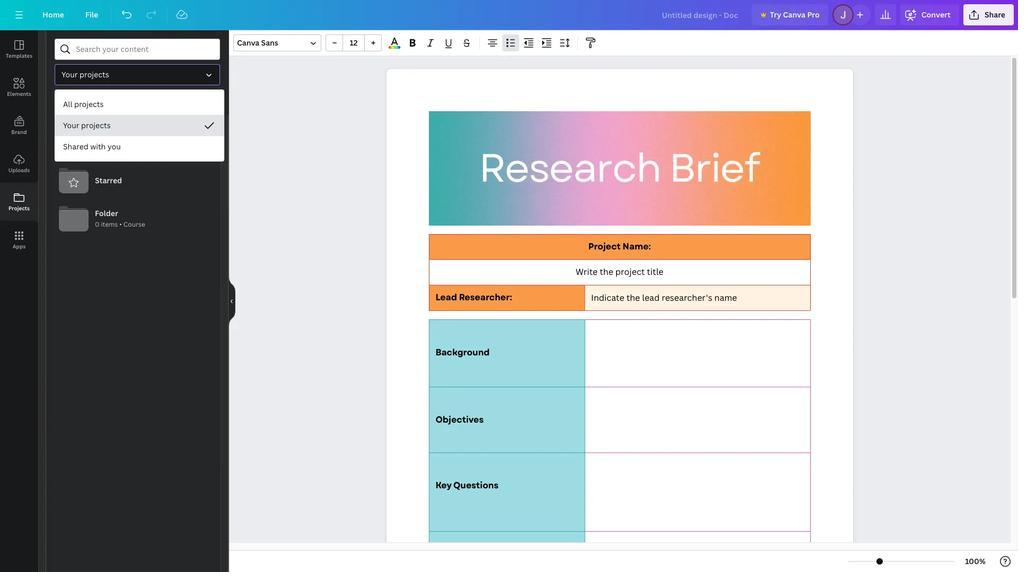 Task type: vqa. For each thing, say whether or not it's contained in the screenshot.
Uploads
yes



Task type: describe. For each thing, give the bounding box(es) containing it.
all projects option
[[55, 94, 224, 115]]

projects for the select ownership filter button
[[80, 69, 109, 80]]

brand
[[11, 128, 27, 136]]

your projects inside the select ownership filter button
[[62, 69, 109, 80]]

create folder button
[[55, 124, 212, 162]]

select ownership filter list box
[[55, 94, 224, 158]]

apps button
[[0, 221, 38, 259]]

home
[[42, 10, 64, 20]]

side panel tab list
[[0, 30, 38, 259]]

your projects inside button
[[63, 120, 111, 130]]

your inside the select ownership filter button
[[62, 69, 78, 80]]

brand button
[[0, 107, 38, 145]]

folder 0 items • course
[[95, 209, 145, 229]]

convert button
[[900, 4, 959, 25]]

try
[[770, 10, 782, 20]]

canva inside button
[[783, 10, 806, 20]]

canva sans
[[237, 38, 278, 48]]

pro
[[807, 10, 820, 20]]

elements button
[[0, 68, 38, 107]]

templates button
[[0, 30, 38, 68]]

try canva pro
[[770, 10, 820, 20]]

projects
[[8, 205, 30, 212]]

templates
[[6, 52, 32, 59]]

all projects button
[[55, 94, 224, 115]]

items
[[101, 220, 118, 229]]

Select ownership filter button
[[55, 64, 220, 85]]

0
[[95, 220, 99, 229]]

2 vertical spatial projects
[[81, 120, 111, 130]]

research brief
[[479, 140, 759, 197]]

apps
[[13, 243, 26, 250]]

try canva pro button
[[752, 4, 828, 25]]

starred button
[[55, 162, 212, 200]]

your projects option
[[55, 115, 224, 136]]



Task type: locate. For each thing, give the bounding box(es) containing it.
your projects button
[[55, 115, 224, 136]]

home link
[[34, 4, 73, 25]]

projects
[[80, 69, 109, 80], [74, 99, 104, 109], [81, 120, 111, 130]]

uploads
[[8, 167, 30, 174]]

all for all
[[71, 99, 81, 109]]

all
[[71, 99, 81, 109], [63, 99, 72, 109]]

share
[[985, 10, 1006, 20]]

1 vertical spatial projects
[[74, 99, 104, 109]]

create folder
[[95, 137, 142, 147]]

research
[[479, 140, 661, 197]]

folder
[[121, 137, 142, 147]]

all button
[[55, 94, 98, 114]]

uploads button
[[0, 145, 38, 183]]

100% button
[[958, 554, 993, 571]]

elements
[[7, 90, 31, 98]]

your projects up all projects on the top left
[[62, 69, 109, 80]]

your up shared
[[63, 120, 79, 130]]

folder
[[95, 209, 118, 219]]

shared with you button
[[55, 136, 224, 158]]

Design title text field
[[654, 4, 748, 25]]

1 vertical spatial canva
[[237, 38, 259, 48]]

color range image
[[389, 46, 400, 49]]

with
[[90, 142, 106, 152]]

canva inside dropdown button
[[237, 38, 259, 48]]

Search your content search field
[[76, 39, 213, 59]]

convert
[[922, 10, 951, 20]]

your up all button
[[62, 69, 78, 80]]

1 vertical spatial your projects
[[63, 120, 111, 130]]

•
[[119, 220, 122, 229]]

0 vertical spatial your projects
[[62, 69, 109, 80]]

1 horizontal spatial canva
[[783, 10, 806, 20]]

projects for all projects button
[[74, 99, 104, 109]]

canva left sans
[[237, 38, 259, 48]]

projects button
[[0, 183, 38, 221]]

100%
[[965, 557, 986, 567]]

canva right try in the top of the page
[[783, 10, 806, 20]]

your
[[62, 69, 78, 80], [63, 120, 79, 130]]

all projects
[[63, 99, 104, 109]]

create
[[95, 137, 119, 147]]

0 vertical spatial your
[[62, 69, 78, 80]]

canva sans button
[[233, 34, 321, 51]]

all for all projects
[[63, 99, 72, 109]]

you
[[108, 142, 121, 152]]

1 vertical spatial your
[[63, 120, 79, 130]]

all inside button
[[63, 99, 72, 109]]

brief
[[669, 140, 759, 197]]

canva
[[783, 10, 806, 20], [237, 38, 259, 48]]

share button
[[964, 4, 1014, 25]]

0 horizontal spatial canva
[[237, 38, 259, 48]]

starred
[[95, 176, 122, 186]]

– – number field
[[346, 38, 361, 48]]

file
[[85, 10, 98, 20]]

group
[[326, 34, 382, 51]]

projects inside the select ownership filter button
[[80, 69, 109, 80]]

sans
[[261, 38, 278, 48]]

your projects
[[62, 69, 109, 80], [63, 120, 111, 130]]

your projects down all projects on the top left
[[63, 120, 111, 130]]

main menu bar
[[0, 0, 1018, 30]]

hide image
[[229, 276, 235, 327]]

0 vertical spatial canva
[[783, 10, 806, 20]]

course
[[123, 220, 145, 229]]

all inside button
[[71, 99, 81, 109]]

0 vertical spatial projects
[[80, 69, 109, 80]]

file button
[[77, 4, 107, 25]]

shared with you option
[[55, 136, 224, 158]]

shared with you
[[63, 142, 121, 152]]

your inside your projects button
[[63, 120, 79, 130]]

shared
[[63, 142, 88, 152]]

Research Brief text field
[[386, 69, 853, 573]]



